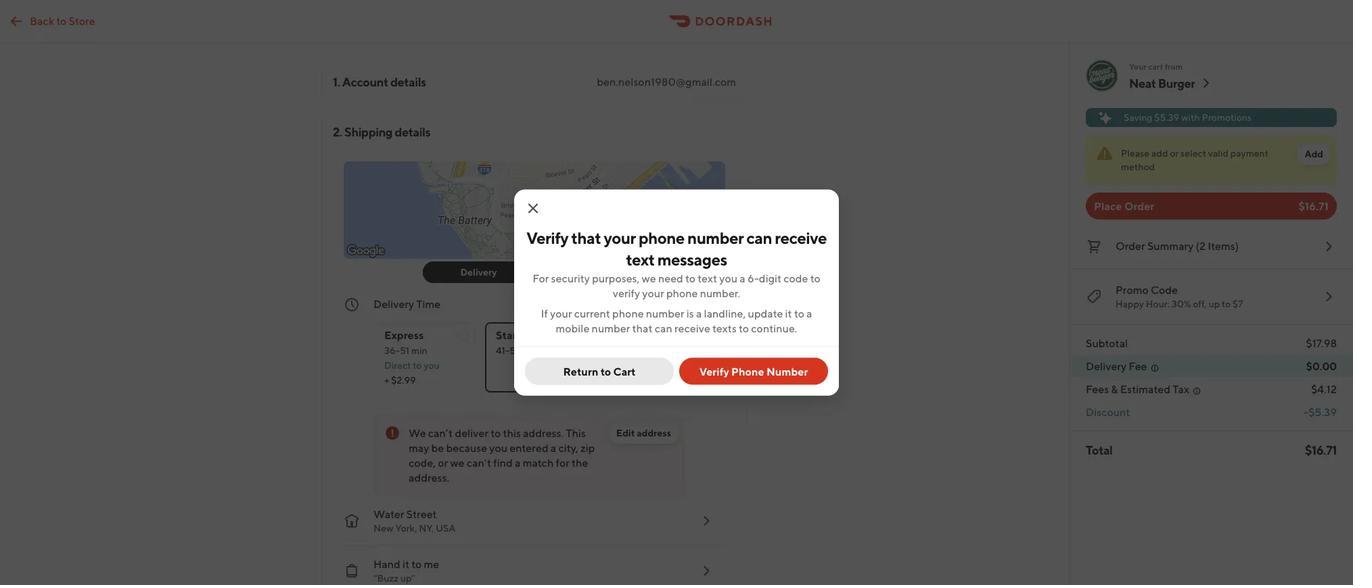 Task type: describe. For each thing, give the bounding box(es) containing it.
city,
[[559, 442, 578, 455]]

to inside hand it to me "buzz up"
[[411, 559, 422, 571]]

a down "code"
[[807, 307, 812, 320]]

-
[[1304, 406, 1309, 419]]

that inside if your current phone number is a landline, update it to a mobile number that can receive texts to continue.
[[632, 322, 653, 335]]

code,
[[409, 457, 436, 470]]

it inside hand it to me "buzz up"
[[403, 559, 409, 571]]

tax
[[1173, 383, 1189, 396]]

number
[[767, 365, 808, 378]]

total
[[1086, 443, 1113, 458]]

return to cart
[[563, 365, 636, 378]]

$17.98
[[1306, 337, 1337, 350]]

schedule for later
[[608, 329, 697, 342]]

pickup
[[575, 267, 606, 278]]

a right is
[[696, 307, 702, 320]]

usa
[[436, 523, 456, 535]]

promotions
[[1202, 112, 1252, 123]]

6-
[[748, 272, 759, 285]]

2 horizontal spatial min
[[707, 298, 725, 311]]

choose a time
[[608, 345, 669, 357]]

0 vertical spatial can't
[[428, 427, 453, 440]]

for inside option group
[[657, 329, 671, 342]]

landline,
[[704, 307, 746, 320]]

me
[[424, 559, 439, 571]]

match
[[523, 457, 554, 470]]

address
[[637, 428, 671, 439]]

off,
[[1193, 299, 1207, 310]]

text inside the for security purposes, we need to text you a 6-digit code to verify your phone number.
[[698, 272, 717, 285]]

41–56 min inside option group
[[496, 345, 539, 357]]

$5.39 for saving
[[1155, 112, 1179, 123]]

hand it to me "buzz up"
[[373, 559, 439, 585]]

deliver
[[455, 427, 489, 440]]

Delivery radio
[[423, 262, 535, 284]]

1 vertical spatial can't
[[467, 457, 491, 470]]

+
[[384, 375, 389, 386]]

delivery inside radio
[[460, 267, 497, 278]]

details for 2. shipping details
[[395, 124, 430, 139]]

from
[[1165, 62, 1183, 71]]

entered
[[510, 442, 549, 455]]

fees
[[1086, 383, 1109, 396]]

a inside the for security purposes, we need to text you a 6-digit code to verify your phone number.
[[740, 272, 745, 285]]

your inside verify that your phone number can receive text messages
[[604, 229, 636, 248]]

saving $5.39 with promotions button
[[1086, 108, 1337, 127]]

promo code happy hour: 30% off, up to $7
[[1116, 284, 1243, 310]]

details for 1. account details
[[390, 74, 426, 89]]

or inside please add or select valid payment method
[[1170, 148, 1179, 159]]

promo
[[1116, 284, 1149, 297]]

your cart from
[[1129, 62, 1183, 71]]

text inside verify that your phone number can receive text messages
[[626, 250, 655, 270]]

to inside "we can't deliver to this address. this may be because you entered a city, zip code, or we can't find a match for the address."
[[491, 427, 501, 440]]

to inside "36–51 min direct to you + $2.99"
[[413, 360, 422, 371]]

street
[[406, 508, 437, 521]]

up"
[[400, 573, 416, 585]]

we can't deliver to this address. this may be because you entered a city, zip code, or we can't find a match for the address. status
[[373, 415, 685, 497]]

none radio containing express
[[373, 323, 474, 393]]

delivery time
[[373, 298, 441, 311]]

verify for verify phone number
[[699, 365, 729, 378]]

update
[[748, 307, 783, 320]]

to inside promo code happy hour: 30% off, up to $7
[[1222, 299, 1231, 310]]

can inside if your current phone number is a landline, update it to a mobile number that can receive texts to continue.
[[655, 322, 672, 335]]

$7
[[1233, 299, 1243, 310]]

a left time
[[643, 345, 648, 357]]

york,
[[395, 523, 417, 535]]

to inside button
[[56, 14, 67, 27]]

1. account
[[333, 74, 388, 89]]

back
[[30, 14, 54, 27]]

please
[[1121, 148, 1150, 159]]

direct
[[384, 360, 411, 371]]

add button
[[1297, 143, 1332, 165]]

for security purposes, we need to text you a 6-digit code to verify your phone number.
[[533, 272, 821, 300]]

number for can
[[687, 229, 744, 248]]

fee
[[1129, 360, 1147, 373]]

a right find
[[515, 457, 521, 470]]

number for is
[[646, 307, 684, 320]]

purposes,
[[592, 272, 640, 285]]

0 vertical spatial order
[[1124, 200, 1155, 213]]

36–51
[[384, 345, 409, 357]]

need
[[658, 272, 683, 285]]

(2
[[1196, 240, 1206, 253]]

a left city,
[[551, 442, 556, 455]]

back to store button
[[0, 8, 103, 35]]

summary
[[1147, 240, 1194, 253]]

this
[[566, 427, 586, 440]]

$4.12
[[1311, 383, 1337, 396]]

later
[[674, 329, 697, 342]]

2. shipping details
[[333, 124, 430, 139]]

verify that your phone number can receive text messages
[[526, 229, 827, 270]]

place
[[1094, 200, 1122, 213]]

return to cart button
[[525, 358, 674, 385]]

2. shipping
[[333, 124, 393, 139]]

-$5.39
[[1304, 406, 1337, 419]]

can inside verify that your phone number can receive text messages
[[747, 229, 772, 248]]

please add or select valid payment method
[[1121, 148, 1269, 173]]

phone for landline,
[[612, 307, 644, 320]]

time
[[416, 298, 441, 311]]

be
[[431, 442, 444, 455]]

happy
[[1116, 299, 1144, 310]]

valid
[[1208, 148, 1229, 159]]

for
[[533, 272, 549, 285]]

0 horizontal spatial address.
[[409, 472, 449, 485]]

&
[[1111, 383, 1118, 396]]

your inside the for security purposes, we need to text you a 6-digit code to verify your phone number.
[[642, 287, 664, 300]]

you inside "36–51 min direct to you + $2.99"
[[424, 360, 440, 371]]

back to store
[[30, 14, 95, 27]]

return
[[563, 365, 598, 378]]

$5.39 for -
[[1309, 406, 1337, 419]]

water street new york,  ny,  usa
[[373, 508, 456, 535]]



Task type: locate. For each thing, give the bounding box(es) containing it.
is
[[687, 307, 694, 320]]

discount
[[1086, 406, 1130, 419]]

time
[[650, 345, 669, 357]]

details right 1. account
[[390, 74, 426, 89]]

1 horizontal spatial or
[[1170, 148, 1179, 159]]

verify phone number
[[699, 365, 808, 378]]

phone
[[639, 229, 685, 248], [666, 287, 698, 300], [612, 307, 644, 320]]

0 horizontal spatial it
[[403, 559, 409, 571]]

phone down verify
[[612, 307, 644, 320]]

verify for verify that your phone number can receive text messages
[[526, 229, 568, 248]]

$5.39 down "$4.12" on the right bottom
[[1309, 406, 1337, 419]]

min down express
[[411, 345, 427, 357]]

zip
[[581, 442, 595, 455]]

number up messages
[[687, 229, 744, 248]]

receive inside if your current phone number is a landline, update it to a mobile number that can receive texts to continue.
[[675, 322, 710, 335]]

None radio
[[485, 323, 586, 393], [597, 323, 724, 393], [485, 323, 586, 393], [597, 323, 724, 393]]

$0.00
[[1306, 360, 1337, 373]]

or down be
[[438, 457, 448, 470]]

to right texts
[[739, 322, 749, 335]]

edit address button
[[608, 423, 679, 445]]

1 horizontal spatial can't
[[467, 457, 491, 470]]

0 horizontal spatial $5.39
[[1155, 112, 1179, 123]]

standard
[[496, 329, 542, 342]]

a
[[740, 272, 745, 285], [696, 307, 702, 320], [807, 307, 812, 320], [643, 345, 648, 357], [551, 442, 556, 455], [515, 457, 521, 470]]

we inside "we can't deliver to this address. this may be because you entered a city, zip code, or we can't find a match for the address."
[[450, 457, 465, 470]]

verify down close verify that your phone number can receive text messages image
[[526, 229, 568, 248]]

to up continue.
[[794, 307, 804, 320]]

we inside the for security purposes, we need to text you a 6-digit code to verify your phone number.
[[642, 272, 656, 285]]

you up find
[[489, 442, 508, 455]]

1 vertical spatial number
[[646, 307, 684, 320]]

verify that your phone number can receive text messages dialog
[[514, 190, 839, 396]]

verify inside verify that your phone number can receive text messages
[[526, 229, 568, 248]]

0 horizontal spatial your
[[550, 307, 572, 320]]

delivery down subtotal
[[1086, 360, 1127, 373]]

1 horizontal spatial delivery
[[460, 267, 497, 278]]

or inside "we can't deliver to this address. this may be because you entered a city, zip code, or we can't find a match for the address."
[[438, 457, 448, 470]]

0 horizontal spatial verify
[[526, 229, 568, 248]]

1 vertical spatial or
[[438, 457, 448, 470]]

0 horizontal spatial number
[[592, 322, 630, 335]]

order
[[1124, 200, 1155, 213], [1116, 240, 1145, 253]]

continue.
[[751, 322, 797, 335]]

your
[[604, 229, 636, 248], [642, 287, 664, 300], [550, 307, 572, 320]]

to right back at left top
[[56, 14, 67, 27]]

can
[[747, 229, 772, 248], [655, 322, 672, 335]]

to inside button
[[601, 365, 611, 378]]

to left cart
[[601, 365, 611, 378]]

0 horizontal spatial that
[[571, 229, 601, 248]]

new
[[373, 523, 394, 535]]

you inside the for security purposes, we need to text you a 6-digit code to verify your phone number.
[[719, 272, 738, 285]]

address. up entered
[[523, 427, 564, 440]]

0 horizontal spatial 41–56 min
[[496, 345, 539, 357]]

1 vertical spatial order
[[1116, 240, 1145, 253]]

up
[[1209, 299, 1220, 310]]

we can't deliver to this address. this may be because you entered a city, zip code, or we can't find a match for the address.
[[409, 427, 595, 485]]

1 horizontal spatial your
[[604, 229, 636, 248]]

0 horizontal spatial or
[[438, 457, 448, 470]]

1 horizontal spatial we
[[642, 272, 656, 285]]

$5.39 inside "button"
[[1155, 112, 1179, 123]]

saving $5.39 with promotions
[[1124, 112, 1252, 123]]

details right 2. shipping
[[395, 124, 430, 139]]

delivery or pickup selector option group
[[423, 262, 646, 284]]

1 vertical spatial you
[[424, 360, 440, 371]]

0 vertical spatial or
[[1170, 148, 1179, 159]]

1 horizontal spatial 41–56 min
[[676, 298, 725, 311]]

code
[[1151, 284, 1178, 297]]

method
[[1121, 161, 1155, 173]]

burger
[[1158, 76, 1195, 90]]

it
[[785, 307, 792, 320], [403, 559, 409, 571]]

1 vertical spatial text
[[698, 272, 717, 285]]

edit
[[616, 428, 635, 439]]

to down messages
[[685, 272, 696, 285]]

1 horizontal spatial min
[[523, 345, 539, 357]]

0 horizontal spatial you
[[424, 360, 440, 371]]

a left 6-
[[740, 272, 745, 285]]

find
[[494, 457, 513, 470]]

2 vertical spatial phone
[[612, 307, 644, 320]]

0 vertical spatial text
[[626, 250, 655, 270]]

0 vertical spatial details
[[390, 74, 426, 89]]

verify inside button
[[699, 365, 729, 378]]

texts
[[713, 322, 737, 335]]

1 vertical spatial 41–56 min
[[496, 345, 539, 357]]

you up number.
[[719, 272, 738, 285]]

1 vertical spatial that
[[632, 322, 653, 335]]

option group
[[373, 312, 725, 393]]

ben.nelson1980@gmail.com
[[597, 75, 736, 88]]

0 vertical spatial address.
[[523, 427, 564, 440]]

if your current phone number is a landline, update it to a mobile number that can receive texts to continue.
[[541, 307, 812, 335]]

your right if
[[550, 307, 572, 320]]

1 vertical spatial it
[[403, 559, 409, 571]]

0 horizontal spatial receive
[[675, 322, 710, 335]]

1 horizontal spatial for
[[657, 329, 671, 342]]

1 horizontal spatial can
[[747, 229, 772, 248]]

phone inside if your current phone number is a landline, update it to a mobile number that can receive texts to continue.
[[612, 307, 644, 320]]

if
[[541, 307, 548, 320]]

1 vertical spatial we
[[450, 457, 465, 470]]

2 horizontal spatial delivery
[[1086, 360, 1127, 373]]

min
[[707, 298, 725, 311], [411, 345, 427, 357], [523, 345, 539, 357]]

phone inside verify that your phone number can receive text messages
[[639, 229, 685, 248]]

address.
[[523, 427, 564, 440], [409, 472, 449, 485]]

1 vertical spatial phone
[[666, 287, 698, 300]]

number left is
[[646, 307, 684, 320]]

that up choose a time
[[632, 322, 653, 335]]

text
[[626, 250, 655, 270], [698, 272, 717, 285]]

we down because
[[450, 457, 465, 470]]

hand
[[373, 559, 400, 571]]

for down city,
[[556, 457, 570, 470]]

1. account details
[[333, 74, 426, 89]]

that up pickup "radio"
[[571, 229, 601, 248]]

current
[[574, 307, 610, 320]]

1 vertical spatial 41–56
[[496, 345, 522, 357]]

to right direct
[[413, 360, 422, 371]]

41–56 min
[[676, 298, 725, 311], [496, 345, 539, 357]]

1 horizontal spatial address.
[[523, 427, 564, 440]]

status containing please add or select valid payment method
[[1086, 135, 1337, 185]]

0 vertical spatial delivery
[[460, 267, 497, 278]]

41–56 up later
[[676, 298, 705, 311]]

order summary (2 items) button
[[1086, 236, 1337, 258]]

1 horizontal spatial $5.39
[[1309, 406, 1337, 419]]

0 vertical spatial $16.71
[[1299, 200, 1329, 213]]

1 horizontal spatial you
[[489, 442, 508, 455]]

2 horizontal spatial number
[[687, 229, 744, 248]]

neat
[[1129, 76, 1156, 90]]

order right place
[[1124, 200, 1155, 213]]

digit
[[759, 272, 782, 285]]

verify
[[526, 229, 568, 248], [699, 365, 729, 378]]

schedule
[[608, 329, 655, 342]]

0 horizontal spatial text
[[626, 250, 655, 270]]

items)
[[1208, 240, 1239, 253]]

you inside "we can't deliver to this address. this may be because you entered a city, zip code, or we can't find a match for the address."
[[489, 442, 508, 455]]

code
[[784, 272, 808, 285]]

1 vertical spatial receive
[[675, 322, 710, 335]]

0 horizontal spatial we
[[450, 457, 465, 470]]

2 vertical spatial you
[[489, 442, 508, 455]]

0 vertical spatial can
[[747, 229, 772, 248]]

delivery left the for
[[460, 267, 497, 278]]

$16.71 down add button
[[1299, 200, 1329, 213]]

it up continue.
[[785, 307, 792, 320]]

0 vertical spatial for
[[657, 329, 671, 342]]

can up 6-
[[747, 229, 772, 248]]

2 vertical spatial number
[[592, 322, 630, 335]]

receive
[[775, 229, 827, 248], [675, 322, 710, 335]]

subtotal
[[1086, 337, 1128, 350]]

verify phone number button
[[679, 358, 828, 385]]

1 vertical spatial $16.71
[[1305, 443, 1337, 458]]

receive inside verify that your phone number can receive text messages
[[775, 229, 827, 248]]

estimated
[[1120, 383, 1171, 396]]

30%
[[1172, 299, 1191, 310]]

phone down need
[[666, 287, 698, 300]]

add
[[1305, 149, 1323, 160]]

edit address
[[616, 428, 671, 439]]

1 vertical spatial $5.39
[[1309, 406, 1337, 419]]

1 vertical spatial delivery
[[373, 298, 414, 311]]

1 horizontal spatial number
[[646, 307, 684, 320]]

that inside verify that your phone number can receive text messages
[[571, 229, 601, 248]]

your down need
[[642, 287, 664, 300]]

for up time
[[657, 329, 671, 342]]

0 vertical spatial we
[[642, 272, 656, 285]]

we left need
[[642, 272, 656, 285]]

1 vertical spatial address.
[[409, 472, 449, 485]]

2 horizontal spatial your
[[642, 287, 664, 300]]

neat burger button
[[1129, 75, 1214, 91]]

0 vertical spatial 41–56 min
[[676, 298, 725, 311]]

0 vertical spatial your
[[604, 229, 636, 248]]

you right direct
[[424, 360, 440, 371]]

we
[[642, 272, 656, 285], [450, 457, 465, 470]]

your up purposes,
[[604, 229, 636, 248]]

that
[[571, 229, 601, 248], [632, 322, 653, 335]]

because
[[446, 442, 487, 455]]

$16.71 down -$5.39
[[1305, 443, 1337, 458]]

0 vertical spatial receive
[[775, 229, 827, 248]]

can left later
[[655, 322, 672, 335]]

close verify that your phone number can receive text messages image
[[525, 201, 541, 217]]

0 vertical spatial that
[[571, 229, 601, 248]]

41–56 down standard
[[496, 345, 522, 357]]

for inside "we can't deliver to this address. this may be because you entered a city, zip code, or we can't find a match for the address."
[[556, 457, 570, 470]]

payment
[[1231, 148, 1269, 159]]

delivery up express
[[373, 298, 414, 311]]

order summary (2 items)
[[1116, 240, 1239, 253]]

1 horizontal spatial verify
[[699, 365, 729, 378]]

1 horizontal spatial 41–56
[[676, 298, 705, 311]]

1 vertical spatial for
[[556, 457, 570, 470]]

1 horizontal spatial receive
[[775, 229, 827, 248]]

0 vertical spatial it
[[785, 307, 792, 320]]

order inside 'button'
[[1116, 240, 1145, 253]]

None radio
[[373, 323, 474, 393]]

phone inside the for security purposes, we need to text you a 6-digit code to verify your phone number.
[[666, 287, 698, 300]]

security
[[551, 272, 590, 285]]

phone up messages
[[639, 229, 685, 248]]

mobile
[[556, 322, 590, 335]]

or right add
[[1170, 148, 1179, 159]]

can't down because
[[467, 457, 491, 470]]

1 horizontal spatial that
[[632, 322, 653, 335]]

$5.39 left with
[[1155, 112, 1179, 123]]

your inside if your current phone number is a landline, update it to a mobile number that can receive texts to continue.
[[550, 307, 572, 320]]

2 vertical spatial your
[[550, 307, 572, 320]]

express
[[384, 329, 424, 342]]

2 vertical spatial delivery
[[1086, 360, 1127, 373]]

0 horizontal spatial can
[[655, 322, 672, 335]]

0 horizontal spatial for
[[556, 457, 570, 470]]

ny,
[[419, 523, 434, 535]]

"buzz
[[373, 573, 399, 585]]

41–56
[[676, 298, 705, 311], [496, 345, 522, 357]]

cart
[[613, 365, 636, 378]]

to left me
[[411, 559, 422, 571]]

to
[[56, 14, 67, 27], [685, 272, 696, 285], [810, 272, 821, 285], [1222, 299, 1231, 310], [794, 307, 804, 320], [739, 322, 749, 335], [413, 360, 422, 371], [601, 365, 611, 378], [491, 427, 501, 440], [411, 559, 422, 571]]

$16.71
[[1299, 200, 1329, 213], [1305, 443, 1337, 458]]

0 vertical spatial 41–56
[[676, 298, 705, 311]]

Pickup radio
[[526, 262, 646, 284]]

2 horizontal spatial you
[[719, 272, 738, 285]]

add
[[1152, 148, 1168, 159]]

to left $7
[[1222, 299, 1231, 310]]

0 horizontal spatial can't
[[428, 427, 453, 440]]

min inside "36–51 min direct to you + $2.99"
[[411, 345, 427, 357]]

0 vertical spatial number
[[687, 229, 744, 248]]

it up up"
[[403, 559, 409, 571]]

$2.99
[[391, 375, 416, 386]]

0 horizontal spatial min
[[411, 345, 427, 357]]

delivery
[[460, 267, 497, 278], [373, 298, 414, 311], [1086, 360, 1127, 373]]

1 vertical spatial your
[[642, 287, 664, 300]]

1 vertical spatial can
[[655, 322, 672, 335]]

min up texts
[[707, 298, 725, 311]]

0 vertical spatial $5.39
[[1155, 112, 1179, 123]]

number inside verify that your phone number can receive text messages
[[687, 229, 744, 248]]

phone for text
[[639, 229, 685, 248]]

0 vertical spatial phone
[[639, 229, 685, 248]]

1 horizontal spatial it
[[785, 307, 792, 320]]

to right "code"
[[810, 272, 821, 285]]

0 horizontal spatial delivery
[[373, 298, 414, 311]]

to left this
[[491, 427, 501, 440]]

status
[[1086, 135, 1337, 185]]

option group containing express
[[373, 312, 725, 393]]

min down standard
[[523, 345, 539, 357]]

we
[[409, 427, 426, 440]]

number.
[[700, 287, 740, 300]]

0 vertical spatial verify
[[526, 229, 568, 248]]

1 horizontal spatial text
[[698, 272, 717, 285]]

text up number.
[[698, 272, 717, 285]]

number down current
[[592, 322, 630, 335]]

verify left phone
[[699, 365, 729, 378]]

water
[[373, 508, 404, 521]]

place order
[[1094, 200, 1155, 213]]

can't up be
[[428, 427, 453, 440]]

order left summary in the top right of the page
[[1116, 240, 1145, 253]]

it inside if your current phone number is a landline, update it to a mobile number that can receive texts to continue.
[[785, 307, 792, 320]]

0 vertical spatial you
[[719, 272, 738, 285]]

0 horizontal spatial 41–56
[[496, 345, 522, 357]]

with
[[1181, 112, 1200, 123]]

address. down the code,
[[409, 472, 449, 485]]

receive down is
[[675, 322, 710, 335]]

the
[[572, 457, 588, 470]]

1 vertical spatial verify
[[699, 365, 729, 378]]

receive up "code"
[[775, 229, 827, 248]]

text up purposes,
[[626, 250, 655, 270]]

phone
[[731, 365, 764, 378]]

1 vertical spatial details
[[395, 124, 430, 139]]



Task type: vqa. For each thing, say whether or not it's contained in the screenshot.
$16.50 •
no



